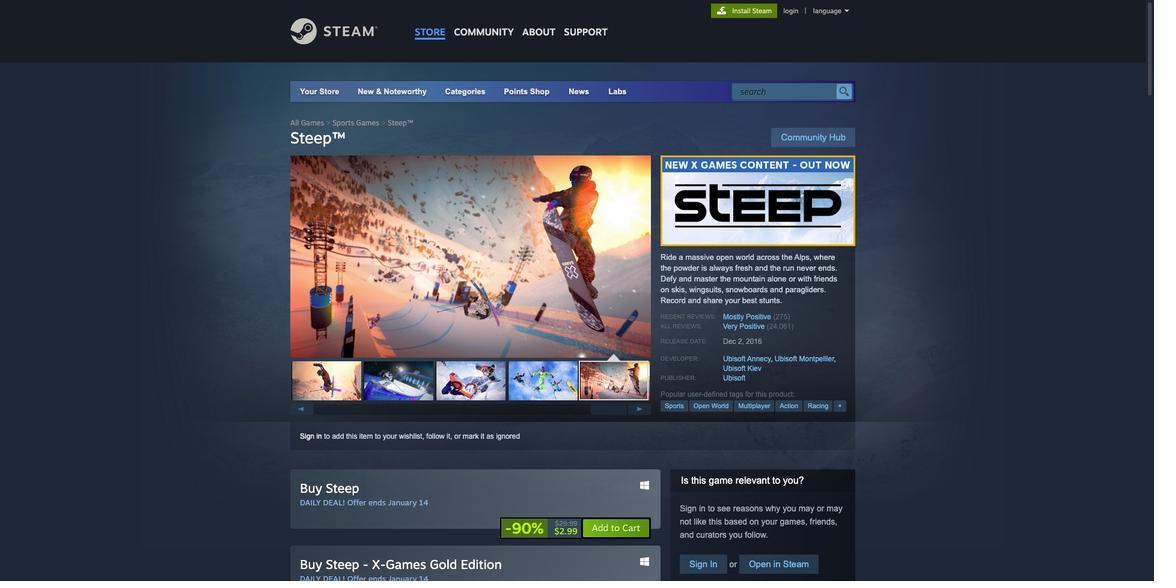 Task type: describe. For each thing, give the bounding box(es) containing it.
steam inside account menu navigation
[[753, 7, 772, 15]]

as
[[486, 433, 494, 441]]

wingsuits,
[[689, 286, 724, 295]]

sign in
[[690, 560, 718, 570]]

ubisoft annecy link
[[723, 355, 771, 364]]

not
[[680, 518, 692, 527]]

sports link
[[661, 401, 688, 412]]

account menu navigation
[[711, 4, 856, 18]]

run
[[783, 264, 795, 273]]

the up defy
[[661, 264, 672, 273]]

all reviews:
[[661, 323, 702, 330]]

open for open world
[[694, 403, 710, 410]]

your inside ride a massive open world across the alps, where the powder is always fresh and the run never ends. defy and master the mountain alone or with friends on skis, wingsuits, snowboards and paragliders. record and share your best stunts.
[[725, 296, 740, 305]]

install steam
[[732, 7, 772, 15]]

buy steep - x-games gold edition
[[300, 557, 502, 573]]

or inside ride a massive open world across the alps, where the powder is always fresh and the run never ends. defy and master the mountain alone or with friends on skis, wingsuits, snowboards and paragliders. record and share your best stunts.
[[789, 275, 796, 284]]

about link
[[518, 0, 560, 41]]

best
[[742, 296, 757, 305]]

annecy
[[747, 355, 771, 364]]

add to cart
[[592, 523, 640, 535]]

store link
[[411, 0, 450, 44]]

ubisoft annecy , ubisoft montpellier , ubisoft kiev
[[723, 355, 836, 373]]

deal!
[[323, 498, 345, 508]]

mostly
[[723, 313, 744, 322]]

support
[[564, 26, 608, 38]]

on inside ride a massive open world across the alps, where the powder is always fresh and the run never ends. defy and master the mountain alone or with friends on skis, wingsuits, snowboards and paragliders. record and share your best stunts.
[[661, 286, 669, 295]]

reviews: for very positive (24,061)
[[673, 323, 702, 330]]

(24,061)
[[767, 323, 794, 331]]

1 horizontal spatial -
[[505, 519, 512, 538]]

world
[[712, 403, 729, 410]]

link to the steam homepage image
[[290, 18, 396, 44]]

recent reviews:
[[661, 314, 716, 320]]

$2.99
[[555, 527, 578, 537]]

login | language
[[784, 7, 842, 15]]

alone
[[768, 275, 787, 284]]

to inside sign in to see reasons why you may or may not like this based on your games, friends, and curators you follow.
[[708, 504, 715, 514]]

and down "alone"
[[770, 286, 783, 295]]

steep for x-
[[326, 557, 359, 573]]

buy steep daily deal! offer ends january 14
[[300, 481, 429, 508]]

based
[[724, 518, 747, 527]]

open for open in steam
[[749, 560, 771, 570]]

mountain
[[733, 275, 765, 284]]

positive for mostly positive
[[746, 313, 771, 322]]

master
[[694, 275, 718, 284]]

games for -
[[386, 557, 426, 573]]

open
[[716, 253, 734, 262]]

add
[[592, 523, 609, 535]]

for
[[745, 391, 754, 399]]

montpellier
[[799, 355, 834, 364]]

defy
[[661, 275, 677, 284]]

ubisoft right annecy
[[775, 355, 797, 364]]

the up "alone"
[[770, 264, 781, 273]]

1 , from the left
[[771, 355, 773, 364]]

steep™ link
[[388, 118, 413, 127]]

you?
[[783, 476, 804, 486]]

gold
[[430, 557, 457, 573]]

steep for deal!
[[326, 481, 359, 497]]

it
[[481, 433, 484, 441]]

install
[[732, 7, 751, 15]]

90%
[[512, 519, 544, 538]]

and inside sign in to see reasons why you may or may not like this based on your games, friends, and curators you follow.
[[680, 531, 694, 541]]

games,
[[780, 518, 808, 527]]

item
[[359, 433, 373, 441]]

it,
[[447, 433, 452, 441]]

tags
[[730, 391, 743, 399]]

why
[[766, 504, 781, 514]]

1 > from the left
[[326, 118, 331, 127]]

record
[[661, 296, 686, 305]]

or right in
[[727, 560, 739, 570]]

search search field
[[741, 84, 834, 100]]

this right add
[[346, 433, 357, 441]]

0 vertical spatial sports
[[333, 118, 354, 127]]

2 > from the left
[[381, 118, 386, 127]]

action link
[[776, 401, 803, 412]]

new & noteworthy link
[[358, 87, 427, 96]]

ignored
[[496, 433, 520, 441]]

global menu navigation
[[411, 0, 612, 44]]

release
[[661, 338, 689, 345]]

follow.
[[745, 531, 768, 541]]

&
[[376, 87, 382, 96]]

ubisoft up ubisoft kiev link
[[723, 355, 746, 364]]

developer:
[[661, 356, 699, 363]]

and down the across
[[755, 264, 768, 273]]

$29.99
[[555, 520, 578, 528]]

0 horizontal spatial you
[[729, 531, 743, 541]]

kiev
[[748, 365, 762, 373]]

ride a massive open world across the alps, where the powder is always fresh and the run never ends. defy and master the mountain alone or with friends on skis, wingsuits, snowboards and paragliders. record and share your best stunts.
[[661, 253, 838, 305]]

this right is
[[691, 476, 706, 486]]

in for sign in to add this item to your wishlist, follow it, or mark it as ignored
[[316, 433, 322, 441]]

very positive (24,061)
[[723, 323, 794, 331]]

in for open in steam
[[774, 560, 781, 570]]

sports games link
[[333, 118, 379, 127]]

1 horizontal spatial you
[[783, 504, 797, 514]]

to right item
[[375, 433, 381, 441]]

open in steam
[[749, 560, 809, 570]]

open world link
[[689, 401, 733, 412]]

2 may from the left
[[827, 504, 843, 514]]

snowboards
[[726, 286, 768, 295]]

in for sign in to see reasons why you may or may not like this based on your games, friends, and curators you follow.
[[699, 504, 706, 514]]

community
[[454, 26, 514, 38]]

with
[[798, 275, 812, 284]]

is this game relevant to you?
[[681, 476, 804, 486]]

community hub
[[781, 132, 846, 142]]

shop
[[530, 87, 550, 96]]

1 may from the left
[[799, 504, 815, 514]]

2 , from the left
[[834, 355, 836, 364]]

reviews: for mostly positive (275)
[[687, 314, 716, 320]]

add to cart link
[[582, 519, 650, 539]]

labs link
[[599, 81, 636, 102]]

support link
[[560, 0, 612, 41]]

the down always
[[720, 275, 731, 284]]

community link
[[450, 0, 518, 44]]

your store link
[[300, 87, 339, 96]]

on inside sign in to see reasons why you may or may not like this based on your games, friends, and curators you follow.
[[750, 518, 759, 527]]

noteworthy
[[384, 87, 427, 96]]



Task type: locate. For each thing, give the bounding box(es) containing it.
0 vertical spatial you
[[783, 504, 797, 514]]

ubisoft montpellier link
[[775, 355, 834, 364]]

ends.
[[818, 264, 838, 273]]

- left $29.99 $2.99
[[505, 519, 512, 538]]

1 steep from the top
[[326, 481, 359, 497]]

store
[[415, 26, 446, 38]]

0 vertical spatial steam
[[753, 7, 772, 15]]

0 vertical spatial all
[[290, 118, 299, 127]]

1 vertical spatial steam
[[783, 560, 809, 570]]

on down defy
[[661, 286, 669, 295]]

open inside "link"
[[694, 403, 710, 410]]

skis,
[[672, 286, 687, 295]]

open down the follow.
[[749, 560, 771, 570]]

share
[[703, 296, 723, 305]]

+
[[838, 403, 842, 410]]

fresh
[[735, 264, 753, 273]]

to
[[324, 433, 330, 441], [375, 433, 381, 441], [773, 476, 781, 486], [708, 504, 715, 514], [611, 523, 620, 535]]

0 vertical spatial sign
[[300, 433, 314, 441]]

1 horizontal spatial sports
[[665, 403, 684, 410]]

in inside open in steam link
[[774, 560, 781, 570]]

1 horizontal spatial steep™
[[388, 118, 413, 127]]

positive down mostly positive (275)
[[740, 323, 765, 331]]

> right all games link
[[326, 118, 331, 127]]

steam down games,
[[783, 560, 809, 570]]

0 vertical spatial -
[[505, 519, 512, 538]]

store
[[319, 87, 339, 96]]

language
[[813, 7, 842, 15]]

1 horizontal spatial in
[[699, 504, 706, 514]]

january
[[388, 498, 417, 508]]

steep™ down noteworthy
[[388, 118, 413, 127]]

buy inside buy steep daily deal! offer ends january 14
[[300, 481, 322, 497]]

reviews: down recent reviews:
[[673, 323, 702, 330]]

0 vertical spatial in
[[316, 433, 322, 441]]

0 horizontal spatial ,
[[771, 355, 773, 364]]

your down why
[[761, 518, 778, 527]]

2 steep from the top
[[326, 557, 359, 573]]

sign in link
[[680, 556, 727, 575]]

sign for sign in to see reasons why you may or may not like this based on your games, friends, and curators you follow.
[[680, 504, 697, 514]]

or up friends,
[[817, 504, 825, 514]]

sports
[[333, 118, 354, 127], [665, 403, 684, 410]]

may up friends,
[[827, 504, 843, 514]]

0 vertical spatial positive
[[746, 313, 771, 322]]

all for all games > sports games > steep™
[[290, 118, 299, 127]]

1 horizontal spatial your
[[725, 296, 740, 305]]

0 horizontal spatial >
[[326, 118, 331, 127]]

positive up 'very positive (24,061)'
[[746, 313, 771, 322]]

> left the steep™ link
[[381, 118, 386, 127]]

14
[[419, 498, 429, 508]]

action
[[780, 403, 798, 410]]

is
[[702, 264, 707, 273]]

or down run
[[789, 275, 796, 284]]

buy for buy steep - x-games gold edition
[[300, 557, 322, 573]]

1 horizontal spatial all
[[661, 323, 671, 330]]

1 vertical spatial buy
[[300, 557, 322, 573]]

0 horizontal spatial -
[[363, 557, 369, 573]]

2 horizontal spatial in
[[774, 560, 781, 570]]

0 horizontal spatial open
[[694, 403, 710, 410]]

and down wingsuits,
[[688, 296, 701, 305]]

1 horizontal spatial ,
[[834, 355, 836, 364]]

you down based
[[729, 531, 743, 541]]

or right it,
[[454, 433, 461, 441]]

all games link
[[290, 118, 324, 127]]

on
[[661, 286, 669, 295], [750, 518, 759, 527]]

recent
[[661, 314, 685, 320]]

in
[[710, 560, 718, 570]]

0 horizontal spatial steam
[[753, 7, 772, 15]]

your inside sign in to see reasons why you may or may not like this based on your games, friends, and curators you follow.
[[761, 518, 778, 527]]

0 vertical spatial reviews:
[[687, 314, 716, 320]]

new & noteworthy
[[358, 87, 427, 96]]

1 vertical spatial steep
[[326, 557, 359, 573]]

2 vertical spatial in
[[774, 560, 781, 570]]

this right for
[[756, 391, 767, 399]]

dec 2, 2016
[[723, 338, 762, 346]]

steam
[[753, 7, 772, 15], [783, 560, 809, 570]]

0 vertical spatial steep
[[326, 481, 359, 497]]

hub
[[829, 132, 846, 142]]

the up run
[[782, 253, 793, 262]]

-90%
[[505, 519, 544, 538]]

on up the follow.
[[750, 518, 759, 527]]

steep™ down all games link
[[290, 128, 345, 147]]

mostly positive (275)
[[723, 313, 790, 322]]

1 vertical spatial you
[[729, 531, 743, 541]]

sign left add
[[300, 433, 314, 441]]

1 horizontal spatial steam
[[783, 560, 809, 570]]

steep
[[326, 481, 359, 497], [326, 557, 359, 573]]

in up "like"
[[699, 504, 706, 514]]

ubisoft down ubisoft kiev link
[[723, 375, 746, 383]]

points shop link
[[494, 81, 559, 102]]

buy for buy steep daily deal! offer ends january 14
[[300, 481, 322, 497]]

1 vertical spatial sports
[[665, 403, 684, 410]]

sign for sign in to add this item to your wishlist, follow it, or mark it as ignored
[[300, 433, 314, 441]]

mark
[[463, 433, 479, 441]]

install steam link
[[711, 4, 777, 18]]

steep™
[[388, 118, 413, 127], [290, 128, 345, 147]]

1 vertical spatial open
[[749, 560, 771, 570]]

|
[[805, 7, 807, 15]]

across
[[757, 253, 780, 262]]

positive for very positive
[[740, 323, 765, 331]]

sign for sign in
[[690, 560, 708, 570]]

1 vertical spatial steep™
[[290, 128, 345, 147]]

always
[[709, 264, 733, 273]]

1 horizontal spatial >
[[381, 118, 386, 127]]

wishlist,
[[399, 433, 424, 441]]

reviews:
[[687, 314, 716, 320], [673, 323, 702, 330]]

ends
[[368, 498, 386, 508]]

steep left x-
[[326, 557, 359, 573]]

friends,
[[810, 518, 838, 527]]

this inside sign in to see reasons why you may or may not like this based on your games, friends, and curators you follow.
[[709, 518, 722, 527]]

0 vertical spatial steep™
[[388, 118, 413, 127]]

0 horizontal spatial on
[[661, 286, 669, 295]]

in inside sign in to see reasons why you may or may not like this based on your games, friends, and curators you follow.
[[699, 504, 706, 514]]

steep up deal!
[[326, 481, 359, 497]]

open down user-
[[694, 403, 710, 410]]

to left add
[[324, 433, 330, 441]]

reviews: down the share
[[687, 314, 716, 320]]

offer
[[347, 498, 366, 508]]

community hub link
[[772, 128, 856, 147]]

>
[[326, 118, 331, 127], [381, 118, 386, 127]]

None search field
[[732, 83, 853, 100]]

-
[[505, 519, 512, 538], [363, 557, 369, 573]]

may
[[799, 504, 815, 514], [827, 504, 843, 514]]

news link
[[559, 81, 599, 102]]

0 horizontal spatial sports
[[333, 118, 354, 127]]

steep inside buy steep daily deal! offer ends january 14
[[326, 481, 359, 497]]

cart
[[623, 523, 640, 535]]

in left add
[[316, 433, 322, 441]]

0 vertical spatial on
[[661, 286, 669, 295]]

world
[[736, 253, 755, 262]]

labs
[[609, 87, 627, 96]]

2016
[[746, 338, 762, 346]]

0 horizontal spatial your
[[383, 433, 397, 441]]

sign left in
[[690, 560, 708, 570]]

0 vertical spatial your
[[725, 296, 740, 305]]

in down sign in to see reasons why you may or may not like this based on your games, friends, and curators you follow. on the right bottom
[[774, 560, 781, 570]]

games for >
[[356, 118, 379, 127]]

1 horizontal spatial on
[[750, 518, 759, 527]]

to right 'add'
[[611, 523, 620, 535]]

0 vertical spatial open
[[694, 403, 710, 410]]

edition
[[461, 557, 502, 573]]

all for all reviews:
[[661, 323, 671, 330]]

to left "you?"
[[773, 476, 781, 486]]

release date:
[[661, 338, 707, 345]]

about
[[522, 26, 556, 38]]

news
[[569, 87, 589, 96]]

your up mostly
[[725, 296, 740, 305]]

2 vertical spatial your
[[761, 518, 778, 527]]

all
[[290, 118, 299, 127], [661, 323, 671, 330]]

sign up not
[[680, 504, 697, 514]]

0 horizontal spatial all
[[290, 118, 299, 127]]

x-
[[372, 557, 386, 573]]

,
[[771, 355, 773, 364], [834, 355, 836, 364]]

sign
[[300, 433, 314, 441], [680, 504, 697, 514], [690, 560, 708, 570]]

your left wishlist,
[[383, 433, 397, 441]]

2,
[[738, 338, 744, 346]]

powder
[[674, 264, 699, 273]]

1 vertical spatial sign
[[680, 504, 697, 514]]

positive
[[746, 313, 771, 322], [740, 323, 765, 331]]

to left see on the bottom
[[708, 504, 715, 514]]

massive
[[686, 253, 714, 262]]

games left gold
[[386, 557, 426, 573]]

and down not
[[680, 531, 694, 541]]

your store
[[300, 87, 339, 96]]

- left x-
[[363, 557, 369, 573]]

1 vertical spatial your
[[383, 433, 397, 441]]

buy
[[300, 481, 322, 497], [300, 557, 322, 573]]

points
[[504, 87, 528, 96]]

see
[[717, 504, 731, 514]]

may up games,
[[799, 504, 815, 514]]

where
[[814, 253, 835, 262]]

0 horizontal spatial may
[[799, 504, 815, 514]]

2 horizontal spatial games
[[386, 557, 426, 573]]

1 vertical spatial on
[[750, 518, 759, 527]]

reasons
[[733, 504, 763, 514]]

add
[[332, 433, 344, 441]]

product:
[[769, 391, 795, 399]]

and down powder
[[679, 275, 692, 284]]

daily
[[300, 498, 321, 508]]

0 horizontal spatial steep™
[[290, 128, 345, 147]]

0 vertical spatial buy
[[300, 481, 322, 497]]

1 horizontal spatial may
[[827, 504, 843, 514]]

games down your
[[301, 118, 324, 127]]

1 horizontal spatial games
[[356, 118, 379, 127]]

1 vertical spatial in
[[699, 504, 706, 514]]

your
[[300, 87, 317, 96]]

user-
[[688, 391, 704, 399]]

this up 'curators'
[[709, 518, 722, 527]]

a
[[679, 253, 683, 262]]

2 vertical spatial sign
[[690, 560, 708, 570]]

1 horizontal spatial open
[[749, 560, 771, 570]]

you up games,
[[783, 504, 797, 514]]

sign inside sign in to see reasons why you may or may not like this based on your games, friends, and curators you follow.
[[680, 504, 697, 514]]

1 vertical spatial reviews:
[[673, 323, 702, 330]]

0 horizontal spatial in
[[316, 433, 322, 441]]

1 vertical spatial all
[[661, 323, 671, 330]]

ubisoft up 'ubisoft' link
[[723, 365, 746, 373]]

2 horizontal spatial your
[[761, 518, 778, 527]]

1 vertical spatial -
[[363, 557, 369, 573]]

community
[[781, 132, 827, 142]]

1 buy from the top
[[300, 481, 322, 497]]

games down new
[[356, 118, 379, 127]]

sports down popular
[[665, 403, 684, 410]]

steam right install
[[753, 7, 772, 15]]

relevant
[[736, 476, 770, 486]]

0 horizontal spatial games
[[301, 118, 324, 127]]

racing link
[[804, 401, 833, 412]]

alps,
[[795, 253, 812, 262]]

2 buy from the top
[[300, 557, 322, 573]]

sports down store
[[333, 118, 354, 127]]

or inside sign in to see reasons why you may or may not like this based on your games, friends, and curators you follow.
[[817, 504, 825, 514]]

never
[[797, 264, 816, 273]]

1 vertical spatial positive
[[740, 323, 765, 331]]



Task type: vqa. For each thing, say whether or not it's contained in the screenshot.
ignored
yes



